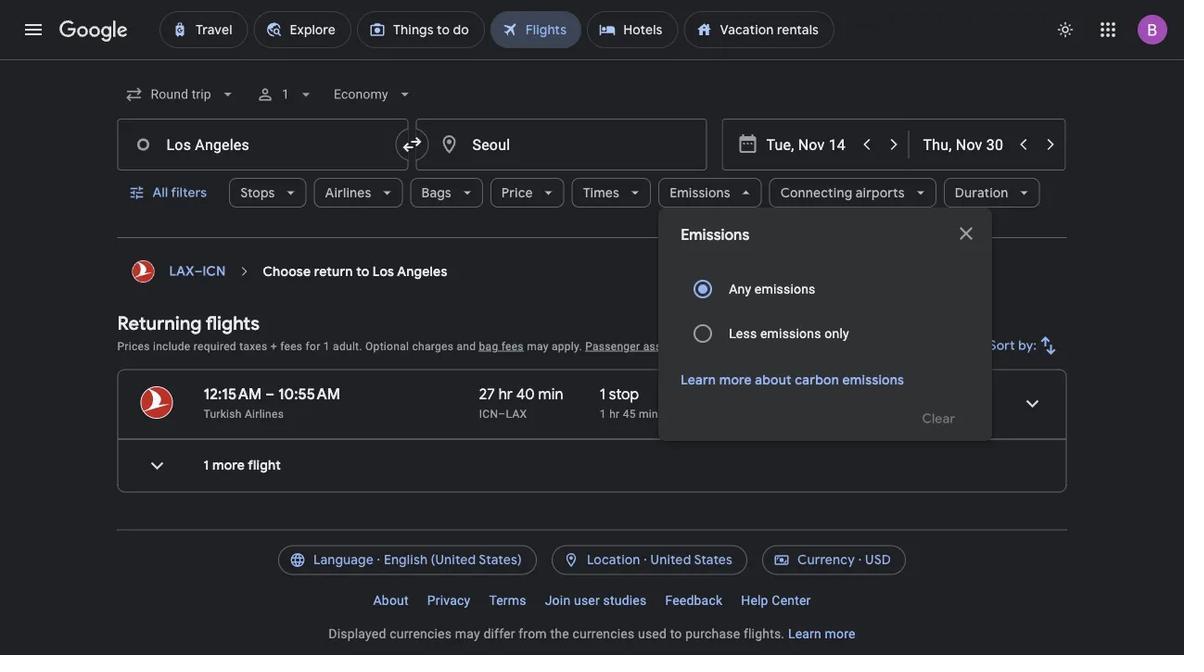 Task type: vqa. For each thing, say whether or not it's contained in the screenshot.
187 US dollars text field  icon
no



Task type: locate. For each thing, give the bounding box(es) containing it.
may left 'differ'
[[455, 627, 480, 642]]

turkish
[[204, 408, 242, 420]]

icn up flights
[[203, 263, 226, 280]]

1 inside popup button
[[282, 87, 289, 102]]

1 vertical spatial more
[[212, 458, 245, 474]]

optional
[[365, 340, 409, 353]]

Return text field
[[923, 120, 1008, 170]]

flights.
[[744, 627, 785, 642]]

1 vertical spatial may
[[455, 627, 480, 642]]

0 vertical spatial emissions
[[755, 281, 816, 297]]

45
[[623, 408, 636, 420]]

emissions right times popup button
[[670, 185, 730, 201]]

learn more about carbon emissions link
[[681, 372, 904, 389]]

1 horizontal spatial icn
[[479, 408, 498, 420]]

lax down 40
[[506, 408, 527, 420]]

None field
[[117, 78, 245, 111], [326, 78, 421, 111], [117, 78, 245, 111], [326, 78, 421, 111]]

more inside search box
[[719, 372, 752, 389]]

emissions up less emissions only
[[755, 281, 816, 297]]

0 horizontal spatial lax
[[169, 263, 194, 280]]

apply.
[[552, 340, 582, 353]]

currencies down join user studies "link"
[[573, 627, 635, 642]]

fees right +
[[280, 340, 303, 353]]

1 horizontal spatial airlines
[[325, 185, 371, 201]]

0 horizontal spatial min
[[538, 385, 563, 404]]

airlines button
[[314, 171, 403, 215]]

icn inside 27 hr 40 min icn – lax
[[479, 408, 498, 420]]

connecting airports button
[[769, 171, 936, 215]]

about link
[[364, 586, 418, 616]]

to inside returning flights main content
[[356, 263, 369, 280]]

airlines inside 12:15 am – 10:55 am turkish airlines
[[245, 408, 284, 420]]

1
[[282, 87, 289, 102], [323, 340, 330, 353], [600, 385, 605, 404], [600, 408, 606, 420], [204, 458, 209, 474]]

learn
[[681, 372, 716, 389], [788, 627, 821, 642]]

currency
[[797, 552, 855, 569]]

return
[[314, 263, 353, 280]]

more left flight
[[212, 458, 245, 474]]

privacy
[[427, 593, 470, 609]]

0 horizontal spatial learn
[[681, 372, 716, 389]]

0 vertical spatial may
[[527, 340, 549, 353]]

0 horizontal spatial currencies
[[390, 627, 452, 642]]

0 vertical spatial min
[[538, 385, 563, 404]]

united states
[[651, 552, 733, 569]]

1 vertical spatial –
[[265, 385, 275, 404]]

any emissions
[[729, 281, 816, 297]]

emissions button
[[658, 171, 762, 215]]

1 currencies from the left
[[390, 627, 452, 642]]

terms link
[[480, 586, 536, 616]]

to right used
[[670, 627, 682, 642]]

1 horizontal spatial to
[[670, 627, 682, 642]]

fees
[[280, 340, 303, 353], [501, 340, 524, 353]]

None text field
[[416, 119, 707, 171]]

hr inside 27 hr 40 min icn – lax
[[499, 385, 513, 404]]

kg
[[762, 385, 778, 404]]

airlines down leaves incheon international airport at 12:15 am on thursday, november 30 and arrives at los angeles international airport at 10:55 am on thursday, november 30. element
[[245, 408, 284, 420]]

displayed currencies may differ from the currencies used to purchase flights. learn more
[[329, 627, 856, 642]]

adult.
[[333, 340, 362, 353]]

0 horizontal spatial more
[[212, 458, 245, 474]]

airlines inside popup button
[[325, 185, 371, 201]]

join user studies link
[[536, 586, 656, 616]]

prices include required taxes + fees for 1 adult. optional charges and bag fees may apply. passenger assistance
[[117, 340, 699, 353]]

0 vertical spatial more
[[719, 372, 752, 389]]

1 horizontal spatial min
[[639, 408, 658, 420]]

0 vertical spatial –
[[194, 263, 203, 280]]

12:15 am
[[204, 385, 262, 404]]

min right 40
[[538, 385, 563, 404]]

– inside 27 hr 40 min icn – lax
[[498, 408, 506, 420]]

+
[[271, 340, 277, 353]]

0 vertical spatial airlines
[[325, 185, 371, 201]]

icn down 27
[[479, 408, 498, 420]]

by:
[[1018, 338, 1037, 354]]

learn down center
[[788, 627, 821, 642]]

currencies
[[390, 627, 452, 642], [573, 627, 635, 642]]

close dialog image
[[955, 223, 977, 245]]

choose
[[263, 263, 311, 280]]

leaves incheon international airport at 12:15 am on thursday, november 30 and arrives at los angeles international airport at 10:55 am on thursday, november 30. element
[[204, 385, 340, 404]]

1 vertical spatial icn
[[479, 408, 498, 420]]

flights
[[206, 312, 260, 335]]

1 vertical spatial to
[[670, 627, 682, 642]]

Departure text field
[[766, 120, 852, 170]]

round
[[941, 408, 971, 421]]

emissions right carbon
[[842, 372, 904, 389]]

emissions for any
[[755, 281, 816, 297]]

min
[[538, 385, 563, 404], [639, 408, 658, 420]]

– right 12:15 am at the left of the page
[[265, 385, 275, 404]]

1 stop 1 hr 45 min ist
[[600, 385, 678, 420]]

may
[[527, 340, 549, 353], [455, 627, 480, 642]]

1 more flight image
[[135, 444, 179, 488]]

stop
[[609, 385, 639, 404]]

– down total duration 27 hr 40 min. element on the bottom of page
[[498, 408, 506, 420]]

lax up returning flights
[[169, 263, 194, 280]]

more left kg
[[719, 372, 752, 389]]

main menu image
[[22, 19, 45, 41]]

none search field containing emissions
[[117, 72, 1067, 441]]

hr right 27
[[499, 385, 513, 404]]

–
[[194, 263, 203, 280], [265, 385, 275, 404], [498, 408, 506, 420]]

emissions down emissions popup button on the right top
[[681, 226, 750, 245]]

more inside returning flights main content
[[212, 458, 245, 474]]

user
[[574, 593, 600, 609]]

1 horizontal spatial more
[[719, 372, 752, 389]]

airlines up choose return to los angeles
[[325, 185, 371, 201]]

1 vertical spatial airlines
[[245, 408, 284, 420]]

1 horizontal spatial hr
[[609, 408, 620, 420]]

0 horizontal spatial airlines
[[245, 408, 284, 420]]

any
[[729, 281, 751, 297]]

airlines
[[325, 185, 371, 201], [245, 408, 284, 420]]

language
[[313, 552, 374, 569]]

min right '45'
[[639, 408, 658, 420]]

more
[[719, 372, 752, 389], [212, 458, 245, 474], [825, 627, 856, 642]]

1 horizontal spatial fees
[[501, 340, 524, 353]]

1 button
[[248, 72, 323, 117]]

1 horizontal spatial lax
[[506, 408, 527, 420]]

1 vertical spatial emissions
[[681, 226, 750, 245]]

currencies down privacy "link"
[[390, 627, 452, 642]]

2 horizontal spatial more
[[825, 627, 856, 642]]

may left apply.
[[527, 340, 549, 353]]

lax inside 27 hr 40 min icn – lax
[[506, 408, 527, 420]]

2 horizontal spatial –
[[498, 408, 506, 420]]

flight
[[248, 458, 281, 474]]

help center
[[741, 593, 811, 609]]

0 vertical spatial icn
[[203, 263, 226, 280]]

english
[[384, 552, 428, 569]]

2 currencies from the left
[[573, 627, 635, 642]]

0 horizontal spatial –
[[194, 263, 203, 280]]

usd
[[865, 552, 891, 569]]

more down currency
[[825, 627, 856, 642]]

1 vertical spatial emissions
[[760, 326, 821, 341]]

states
[[694, 552, 733, 569]]

hr left '45'
[[609, 408, 620, 420]]

connecting
[[780, 185, 852, 201]]

learn down assistance
[[681, 372, 716, 389]]

emissions option group
[[681, 267, 970, 356]]

– up returning flights
[[194, 263, 203, 280]]

992 US dollars text field
[[958, 385, 992, 404]]

0 vertical spatial to
[[356, 263, 369, 280]]

None text field
[[117, 119, 408, 171]]

to left los
[[356, 263, 369, 280]]

trip
[[974, 408, 992, 421]]

2 vertical spatial –
[[498, 408, 506, 420]]

1,191 kg co
[[730, 385, 805, 404]]

emissions inside popup button
[[670, 185, 730, 201]]

angeles
[[397, 263, 447, 280]]

returning flights
[[117, 312, 260, 335]]

emissions left only
[[760, 326, 821, 341]]

1 horizontal spatial learn
[[788, 627, 821, 642]]

fees right bag
[[501, 340, 524, 353]]

1 horizontal spatial currencies
[[573, 627, 635, 642]]

0 vertical spatial emissions
[[670, 185, 730, 201]]

required
[[194, 340, 236, 353]]

27
[[479, 385, 495, 404]]

1 vertical spatial learn
[[788, 627, 821, 642]]

1 vertical spatial min
[[639, 408, 658, 420]]

$992 round trip
[[941, 385, 992, 421]]

lax – icn
[[169, 263, 226, 280]]

12:15 am – 10:55 am turkish airlines
[[204, 385, 340, 420]]

1 horizontal spatial –
[[265, 385, 275, 404]]

2 vertical spatial emissions
[[842, 372, 904, 389]]

1 stop flight. element
[[600, 385, 639, 407]]

0 horizontal spatial to
[[356, 263, 369, 280]]

the
[[550, 627, 569, 642]]

– inside 12:15 am – 10:55 am turkish airlines
[[265, 385, 275, 404]]

studies
[[603, 593, 647, 609]]

0 horizontal spatial hr
[[499, 385, 513, 404]]

Departure time: 12:15 AM. text field
[[204, 385, 262, 404]]

location
[[587, 552, 640, 569]]

0 horizontal spatial fees
[[280, 340, 303, 353]]

1 vertical spatial lax
[[506, 408, 527, 420]]

taxes
[[239, 340, 268, 353]]

$992
[[958, 385, 992, 404]]

min inside '1 stop 1 hr 45 min ist'
[[639, 408, 658, 420]]

1 horizontal spatial may
[[527, 340, 549, 353]]

1 vertical spatial hr
[[609, 408, 620, 420]]

0 horizontal spatial icn
[[203, 263, 226, 280]]

terms
[[489, 593, 526, 609]]

emissions
[[670, 185, 730, 201], [681, 226, 750, 245]]

None search field
[[117, 72, 1067, 441]]

0 vertical spatial hr
[[499, 385, 513, 404]]



Task type: describe. For each thing, give the bounding box(es) containing it.
layover (1 of 1) is a 1 hr 45 min layover at istanbul airport in i̇stanbul. element
[[600, 407, 720, 421]]

about
[[373, 593, 409, 609]]

(united
[[431, 552, 476, 569]]

include
[[153, 340, 191, 353]]

total duration 27 hr 40 min. element
[[479, 385, 600, 407]]

duration
[[955, 185, 1008, 201]]

2 fees from the left
[[501, 340, 524, 353]]

hr inside '1 stop 1 hr 45 min ist'
[[609, 408, 620, 420]]

choose return to los angeles
[[263, 263, 447, 280]]

stops
[[240, 185, 275, 201]]

help center link
[[732, 586, 820, 616]]

Arrival time: 10:55 AM. text field
[[278, 385, 340, 404]]

0 vertical spatial learn
[[681, 372, 716, 389]]

1 for 1
[[282, 87, 289, 102]]

differ
[[483, 627, 515, 642]]

bags
[[421, 185, 451, 201]]

flight details. leaves incheon international airport at 12:15 am on thursday, november 30 and arrives at los angeles international airport at 10:55 am on thursday, november 30. image
[[1010, 382, 1055, 426]]

and
[[457, 340, 476, 353]]

filters
[[171, 185, 207, 201]]

charges
[[412, 340, 454, 353]]

1 for 1 stop 1 hr 45 min ist
[[600, 385, 605, 404]]

10:55 am
[[278, 385, 340, 404]]

price button
[[490, 171, 564, 215]]

bag fees button
[[479, 340, 524, 353]]

join
[[545, 593, 571, 609]]

learn more link
[[788, 627, 856, 642]]

more for about
[[719, 372, 752, 389]]

about
[[755, 372, 792, 389]]

price
[[501, 185, 533, 201]]

less
[[729, 326, 757, 341]]

passenger
[[585, 340, 640, 353]]

swap origin and destination. image
[[401, 134, 423, 156]]

connecting airports
[[780, 185, 905, 201]]

united
[[651, 552, 691, 569]]

bag
[[479, 340, 498, 353]]

airports
[[856, 185, 905, 201]]

less emissions only
[[729, 326, 849, 341]]

emissions for less
[[760, 326, 821, 341]]

more for flight
[[212, 458, 245, 474]]

sort by: button
[[982, 324, 1067, 368]]

1 fees from the left
[[280, 340, 303, 353]]

english (united states)
[[384, 552, 522, 569]]

feedback link
[[656, 586, 732, 616]]

from
[[519, 627, 547, 642]]

all filters button
[[117, 171, 222, 215]]

help
[[741, 593, 768, 609]]

states)
[[479, 552, 522, 569]]

feedback
[[665, 593, 722, 609]]

may inside returning flights main content
[[527, 340, 549, 353]]

los
[[373, 263, 394, 280]]

center
[[772, 593, 811, 609]]

40
[[516, 385, 535, 404]]

join user studies
[[545, 593, 647, 609]]

returning
[[117, 312, 202, 335]]

0 vertical spatial lax
[[169, 263, 194, 280]]

times
[[583, 185, 619, 201]]

prices
[[117, 340, 150, 353]]

– for 12:15 am
[[265, 385, 275, 404]]

used
[[638, 627, 667, 642]]

1 for 1 more flight
[[204, 458, 209, 474]]

purchase
[[685, 627, 740, 642]]

0 horizontal spatial may
[[455, 627, 480, 642]]

only
[[825, 326, 849, 341]]

2 vertical spatial more
[[825, 627, 856, 642]]

times button
[[572, 171, 651, 215]]

stops button
[[229, 171, 307, 215]]

1,191
[[730, 385, 758, 404]]

for
[[306, 340, 320, 353]]

returning flights main content
[[117, 253, 1067, 508]]

all filters
[[153, 185, 207, 201]]

duration button
[[944, 171, 1040, 215]]

27 hr 40 min icn – lax
[[479, 385, 563, 420]]

– for lax
[[194, 263, 203, 280]]

privacy link
[[418, 586, 480, 616]]

bags button
[[410, 171, 483, 215]]

1 more flight
[[204, 458, 281, 474]]

learn more about carbon emissions
[[681, 372, 904, 389]]

displayed
[[329, 627, 386, 642]]

carbon
[[795, 372, 839, 389]]

change appearance image
[[1043, 7, 1088, 52]]

all
[[153, 185, 168, 201]]

min inside 27 hr 40 min icn – lax
[[538, 385, 563, 404]]

passenger assistance button
[[585, 340, 699, 353]]



